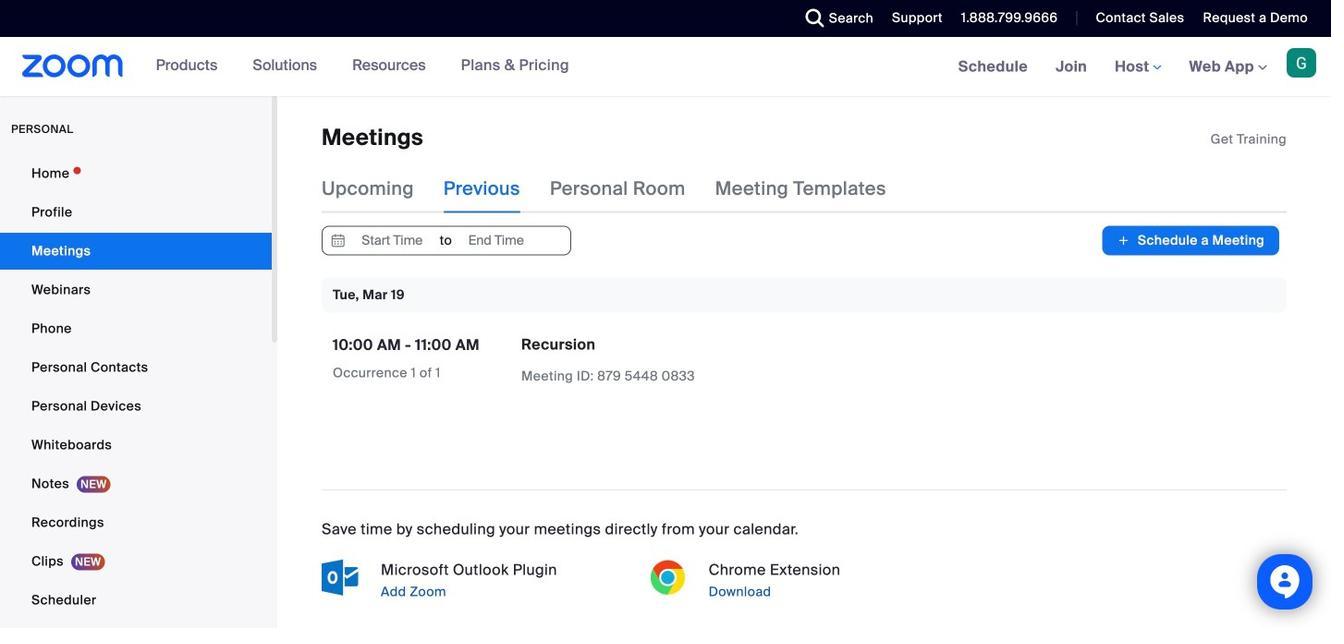 Task type: describe. For each thing, give the bounding box(es) containing it.
profile picture image
[[1287, 48, 1316, 78]]

1 horizontal spatial application
[[1211, 130, 1287, 149]]

recursion element
[[521, 335, 596, 354]]

personal menu menu
[[0, 155, 272, 629]]

zoom logo image
[[22, 55, 124, 78]]

Date Range Picker Start field
[[349, 227, 435, 255]]



Task type: vqa. For each thing, say whether or not it's contained in the screenshot.
application
yes



Task type: locate. For each thing, give the bounding box(es) containing it.
Date Range Picker End field
[[453, 227, 539, 255]]

0 vertical spatial application
[[1211, 130, 1287, 149]]

application
[[1211, 130, 1287, 149], [521, 335, 845, 386]]

date image
[[327, 227, 349, 255]]

meetings navigation
[[945, 37, 1331, 98]]

add image
[[1117, 231, 1131, 250]]

product information navigation
[[142, 37, 583, 96]]

1 vertical spatial application
[[521, 335, 845, 386]]

tabs of meeting tab list
[[322, 165, 916, 213]]

0 horizontal spatial application
[[521, 335, 845, 386]]

banner
[[0, 37, 1331, 98]]



